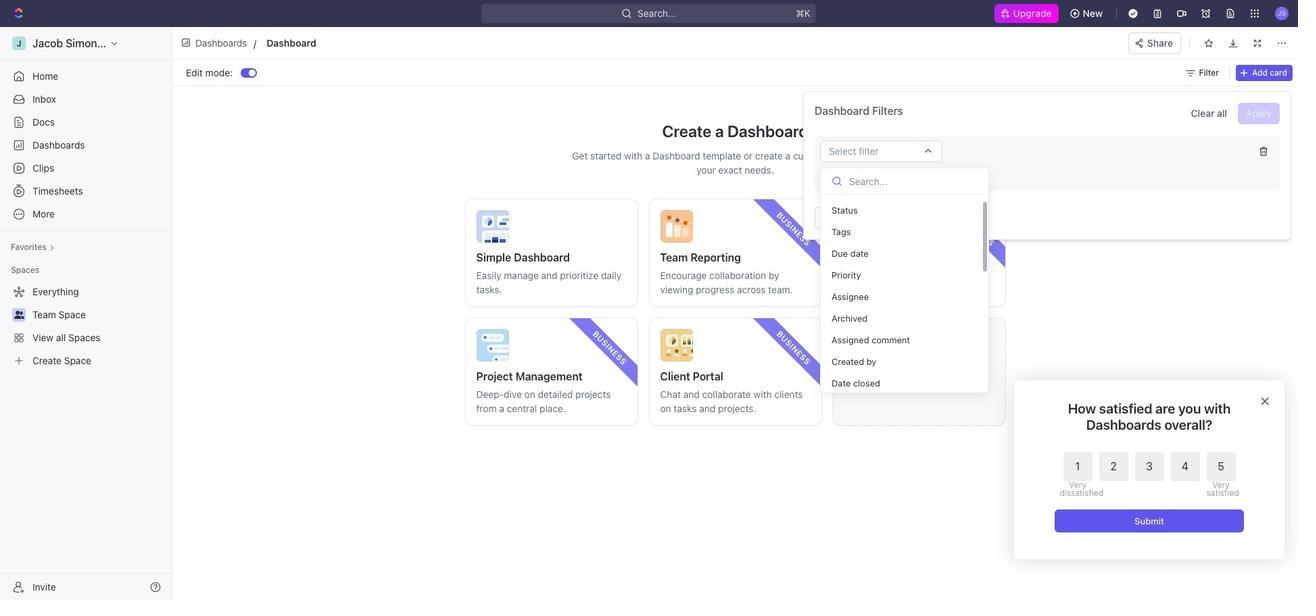 Task type: describe. For each thing, give the bounding box(es) containing it.
client portal image
[[660, 329, 693, 362]]

tree inside 'sidebar' navigation
[[5, 281, 166, 372]]

team reporting image
[[660, 210, 693, 243]]

project management image
[[476, 329, 509, 362]]

Search... text field
[[849, 171, 983, 191]]



Task type: locate. For each thing, give the bounding box(es) containing it.
None text field
[[267, 34, 642, 51]]

navigation
[[1014, 381, 1285, 560]]

sidebar navigation
[[0, 27, 172, 601]]

simple dashboard image
[[476, 210, 509, 243]]

time tracking image
[[844, 210, 877, 243]]

option group
[[1060, 452, 1236, 498]]

tree
[[5, 281, 166, 372]]



Task type: vqa. For each thing, say whether or not it's contained in the screenshot.
the top 7
no



